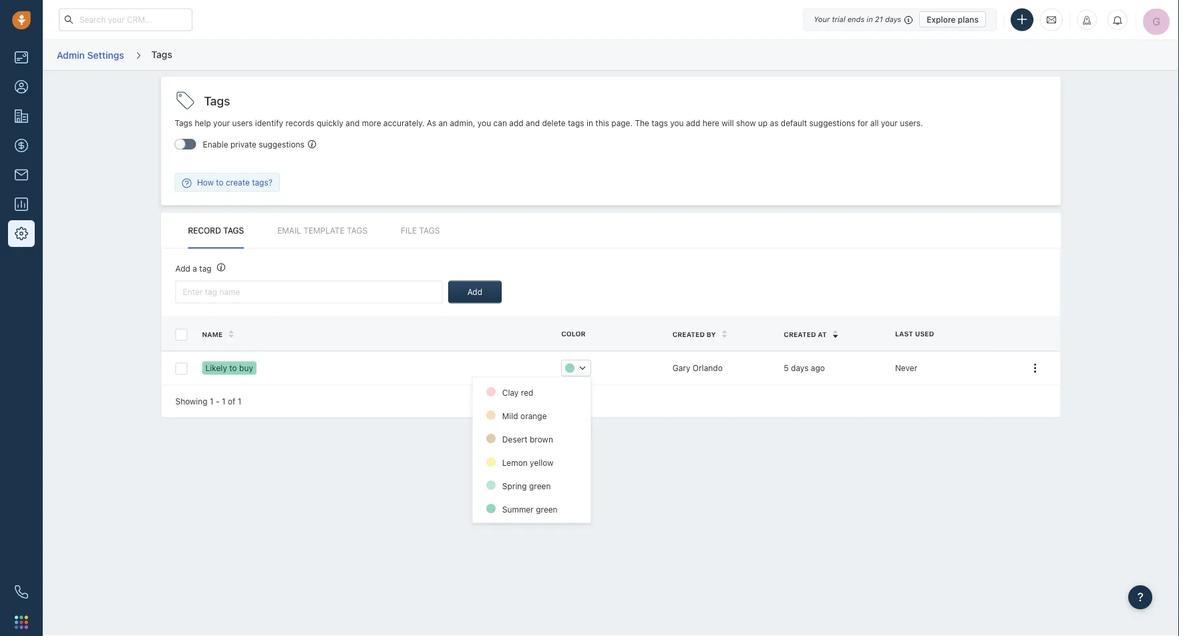 Task type: describe. For each thing, give the bounding box(es) containing it.
1 tags from the left
[[568, 119, 584, 128]]

green for spring green
[[529, 482, 550, 491]]

created at
[[784, 331, 827, 339]]

ago
[[811, 364, 825, 373]]

show
[[736, 119, 756, 128]]

red
[[521, 388, 533, 398]]

5
[[784, 364, 789, 373]]

the
[[635, 119, 649, 128]]

a
[[193, 264, 197, 273]]

lemon yellow
[[502, 459, 553, 468]]

tags right template
[[347, 226, 367, 236]]

private
[[230, 140, 256, 149]]

desert
[[502, 435, 527, 445]]

to for buy
[[229, 364, 237, 373]]

at
[[818, 331, 827, 339]]

an
[[439, 119, 448, 128]]

1 you from the left
[[478, 119, 491, 128]]

Search your CRM... text field
[[59, 8, 192, 31]]

1 add from the left
[[509, 119, 523, 128]]

for
[[858, 119, 868, 128]]

gary orlando
[[672, 364, 723, 373]]

how to create tags?
[[197, 178, 272, 187]]

3 1 from the left
[[238, 397, 241, 406]]

explore plans
[[927, 15, 979, 24]]

created for created at
[[784, 331, 816, 339]]

record tags
[[188, 226, 244, 236]]

0 horizontal spatial suggestions
[[259, 140, 305, 149]]

gary
[[672, 364, 690, 373]]

clay red
[[502, 388, 533, 398]]

clay
[[502, 388, 518, 398]]

when users add a tag, the crm will only suggest tags the user has created, plus default tags image
[[308, 140, 316, 148]]

as
[[770, 119, 779, 128]]

2 and from the left
[[526, 119, 540, 128]]

enable private suggestions
[[203, 140, 305, 149]]

color
[[561, 330, 586, 338]]

quickly
[[317, 119, 343, 128]]

as
[[427, 119, 436, 128]]

tags down search your crm... text box
[[151, 49, 172, 60]]

admin
[[57, 49, 85, 60]]

spring green
[[502, 482, 550, 491]]

1 1 from the left
[[210, 397, 213, 406]]

plans
[[958, 15, 979, 24]]

1 vertical spatial in
[[586, 119, 593, 128]]

file tags link
[[401, 213, 440, 249]]

file
[[401, 226, 417, 236]]

2 tags from the left
[[652, 119, 668, 128]]

summer
[[502, 505, 533, 515]]

your trial ends in 21 days
[[814, 15, 901, 24]]

explore
[[927, 15, 956, 24]]

here
[[703, 119, 719, 128]]

enable
[[203, 140, 228, 149]]

default
[[781, 119, 807, 128]]

2 1 from the left
[[222, 397, 225, 406]]

2 you from the left
[[670, 119, 684, 128]]

mild orange
[[502, 412, 546, 421]]

tags?
[[252, 178, 272, 187]]

settings
[[87, 49, 124, 60]]

21
[[875, 15, 883, 24]]

phone element
[[8, 579, 35, 606]]

help
[[195, 119, 211, 128]]

brown
[[529, 435, 553, 445]]

last
[[895, 330, 913, 338]]

file tags
[[401, 226, 440, 236]]

email
[[277, 226, 301, 236]]

explore plans link
[[919, 11, 986, 27]]

likely to buy
[[205, 364, 253, 373]]

2 add from the left
[[686, 119, 700, 128]]

send email image
[[1047, 14, 1056, 25]]

trial
[[832, 15, 845, 24]]

orange
[[520, 412, 546, 421]]

by
[[707, 331, 716, 339]]



Task type: locate. For each thing, give the bounding box(es) containing it.
0 horizontal spatial 1
[[210, 397, 213, 406]]

add a tag
[[175, 264, 212, 273]]

identify
[[255, 119, 283, 128]]

0 vertical spatial in
[[867, 15, 873, 24]]

0 horizontal spatial days
[[791, 364, 809, 373]]

orlando
[[693, 364, 723, 373]]

admin settings
[[57, 49, 124, 60]]

summer green
[[502, 505, 557, 515]]

0 horizontal spatial you
[[478, 119, 491, 128]]

5 days ago
[[784, 364, 825, 373]]

users
[[232, 119, 253, 128]]

in left 21
[[867, 15, 873, 24]]

delete
[[542, 119, 566, 128]]

tags help your users identify records quickly and more accurately. as an admin, you can add and delete tags in this page. the tags you add here will show up as default suggestions for all your users.
[[175, 119, 923, 128]]

0 vertical spatial to
[[216, 178, 224, 187]]

admin settings link
[[56, 45, 125, 66]]

days
[[885, 15, 901, 24], [791, 364, 809, 373]]

more
[[362, 119, 381, 128]]

you left the can
[[478, 119, 491, 128]]

0 horizontal spatial to
[[216, 178, 224, 187]]

to
[[216, 178, 224, 187], [229, 364, 237, 373]]

1 right -
[[222, 397, 225, 406]]

page.
[[611, 119, 633, 128]]

tags right delete
[[568, 119, 584, 128]]

how to create tags? link
[[175, 177, 279, 188]]

suggestions down identify
[[259, 140, 305, 149]]

and left more
[[346, 119, 360, 128]]

email template tags
[[277, 226, 367, 236]]

your
[[814, 15, 830, 24]]

-
[[216, 397, 220, 406]]

add for add
[[467, 288, 482, 297]]

freshworks switcher image
[[15, 616, 28, 629]]

0 horizontal spatial add
[[175, 264, 190, 273]]

1 horizontal spatial add
[[467, 288, 482, 297]]

0 horizontal spatial created
[[672, 331, 705, 339]]

tag
[[199, 264, 212, 273]]

0 vertical spatial green
[[529, 482, 550, 491]]

add
[[509, 119, 523, 128], [686, 119, 700, 128]]

users.
[[900, 119, 923, 128]]

1 horizontal spatial you
[[670, 119, 684, 128]]

tags up help in the top left of the page
[[204, 94, 230, 108]]

1 and from the left
[[346, 119, 360, 128]]

2 your from the left
[[881, 119, 898, 128]]

2 horizontal spatial 1
[[238, 397, 241, 406]]

add right the can
[[509, 119, 523, 128]]

record tags link
[[188, 213, 244, 249]]

in
[[867, 15, 873, 24], [586, 119, 593, 128]]

likely
[[205, 364, 227, 373]]

how
[[197, 178, 214, 187]]

your right help in the top left of the page
[[213, 119, 230, 128]]

ends
[[848, 15, 865, 24]]

green down yellow
[[529, 482, 550, 491]]

1 horizontal spatial your
[[881, 119, 898, 128]]

green
[[529, 482, 550, 491], [536, 505, 557, 515]]

tags right 'record' at the top left of the page
[[223, 226, 244, 236]]

created for created by
[[672, 331, 705, 339]]

0 vertical spatial add
[[175, 264, 190, 273]]

you left here
[[670, 119, 684, 128]]

showing 1 - 1 of 1
[[175, 397, 241, 406]]

1 horizontal spatial tags
[[652, 119, 668, 128]]

add left here
[[686, 119, 700, 128]]

days right 5
[[791, 364, 809, 373]]

and left delete
[[526, 119, 540, 128]]

0 vertical spatial suggestions
[[809, 119, 855, 128]]

accurately.
[[383, 119, 425, 128]]

up
[[758, 119, 768, 128]]

green right "summer"
[[536, 505, 557, 515]]

1 created from the left
[[672, 331, 705, 339]]

create
[[226, 178, 250, 187]]

1 horizontal spatial add
[[686, 119, 700, 128]]

showing
[[175, 397, 208, 406]]

suggestions left for
[[809, 119, 855, 128]]

to right how at the left
[[216, 178, 224, 187]]

add
[[175, 264, 190, 273], [467, 288, 482, 297]]

created by
[[672, 331, 716, 339]]

1 vertical spatial days
[[791, 364, 809, 373]]

1 right of
[[238, 397, 241, 406]]

in left this
[[586, 119, 593, 128]]

tags
[[151, 49, 172, 60], [204, 94, 230, 108], [175, 119, 192, 128], [223, 226, 244, 236], [347, 226, 367, 236], [419, 226, 440, 236]]

can
[[493, 119, 507, 128]]

used
[[915, 330, 934, 338]]

record
[[188, 226, 221, 236]]

1 horizontal spatial to
[[229, 364, 237, 373]]

tags left help in the top left of the page
[[175, 119, 192, 128]]

records
[[286, 119, 314, 128]]

green for summer green
[[536, 505, 557, 515]]

email template tags link
[[277, 213, 367, 249]]

yellow
[[529, 459, 553, 468]]

1 horizontal spatial and
[[526, 119, 540, 128]]

1 horizontal spatial 1
[[222, 397, 225, 406]]

add for add a tag
[[175, 264, 190, 273]]

never
[[895, 364, 917, 373]]

0 horizontal spatial and
[[346, 119, 360, 128]]

last used
[[895, 330, 934, 338]]

template
[[303, 226, 345, 236]]

2 created from the left
[[784, 331, 816, 339]]

0 horizontal spatial your
[[213, 119, 230, 128]]

1 your from the left
[[213, 119, 230, 128]]

all
[[870, 119, 879, 128]]

mild
[[502, 412, 518, 421]]

this
[[595, 119, 609, 128]]

1 horizontal spatial suggestions
[[809, 119, 855, 128]]

1 vertical spatial suggestions
[[259, 140, 305, 149]]

and
[[346, 119, 360, 128], [526, 119, 540, 128]]

0 vertical spatial days
[[885, 15, 901, 24]]

0 horizontal spatial add
[[509, 119, 523, 128]]

to left buy
[[229, 364, 237, 373]]

1 horizontal spatial days
[[885, 15, 901, 24]]

add inside button
[[467, 288, 482, 297]]

desert brown
[[502, 435, 553, 445]]

of
[[228, 397, 235, 406]]

will
[[722, 119, 734, 128]]

to for create
[[216, 178, 224, 187]]

lemon
[[502, 459, 527, 468]]

name
[[202, 331, 223, 339]]

1 vertical spatial add
[[467, 288, 482, 297]]

0 horizontal spatial tags
[[568, 119, 584, 128]]

1 vertical spatial green
[[536, 505, 557, 515]]

add button
[[448, 281, 502, 304]]

your right all
[[881, 119, 898, 128]]

1 left -
[[210, 397, 213, 406]]

admin,
[[450, 119, 475, 128]]

suggestions
[[809, 119, 855, 128], [259, 140, 305, 149]]

1 horizontal spatial created
[[784, 331, 816, 339]]

1
[[210, 397, 213, 406], [222, 397, 225, 406], [238, 397, 241, 406]]

created left the at
[[784, 331, 816, 339]]

buy
[[239, 364, 253, 373]]

phone image
[[15, 586, 28, 599]]

0 horizontal spatial in
[[586, 119, 593, 128]]

1 vertical spatial to
[[229, 364, 237, 373]]

Enter tag name text field
[[175, 281, 443, 304]]

created
[[672, 331, 705, 339], [784, 331, 816, 339]]

days right 21
[[885, 15, 901, 24]]

spring
[[502, 482, 527, 491]]

created left by
[[672, 331, 705, 339]]

tags right the
[[652, 119, 668, 128]]

1 horizontal spatial in
[[867, 15, 873, 24]]

tags right file
[[419, 226, 440, 236]]



Task type: vqa. For each thing, say whether or not it's contained in the screenshot.
Settings
yes



